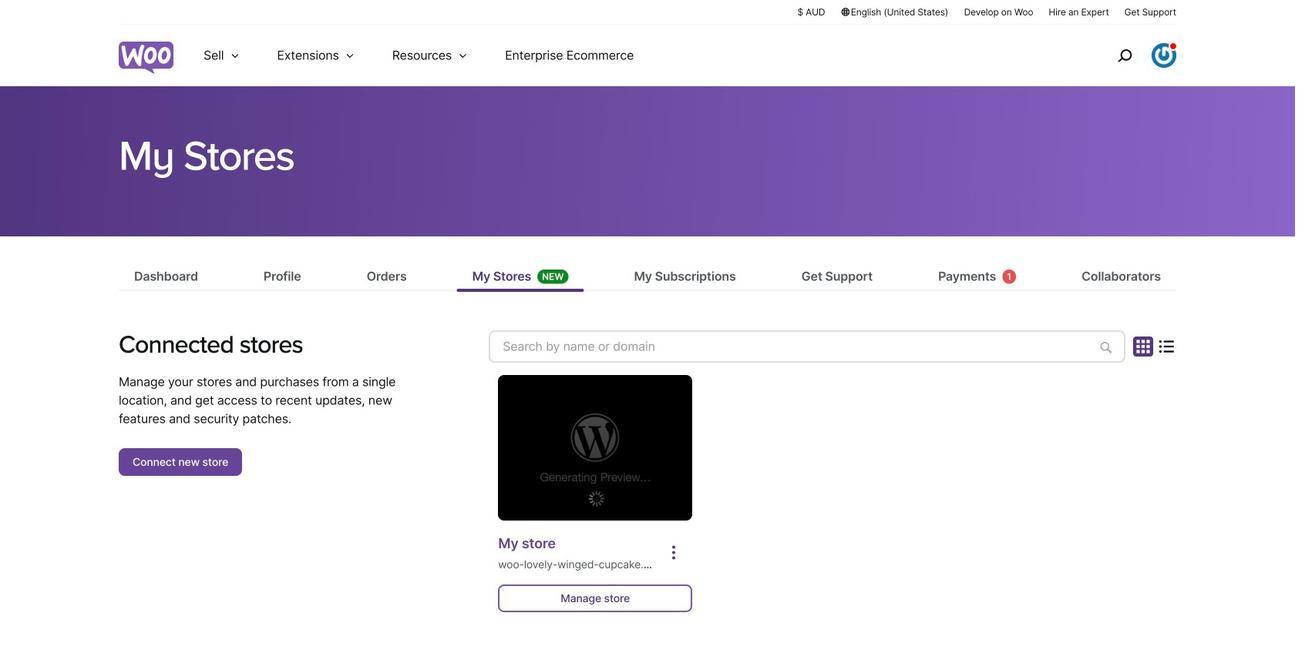 Task type: describe. For each thing, give the bounding box(es) containing it.
open account menu image
[[1152, 43, 1177, 68]]

search image
[[1113, 43, 1137, 68]]

Search by name or domain text field
[[489, 331, 1126, 363]]



Task type: locate. For each thing, give the bounding box(es) containing it.
open options menu image
[[665, 544, 683, 563]]

service navigation menu element
[[1085, 30, 1177, 81]]

manage your store in a new browser tab image
[[498, 376, 692, 521]]



